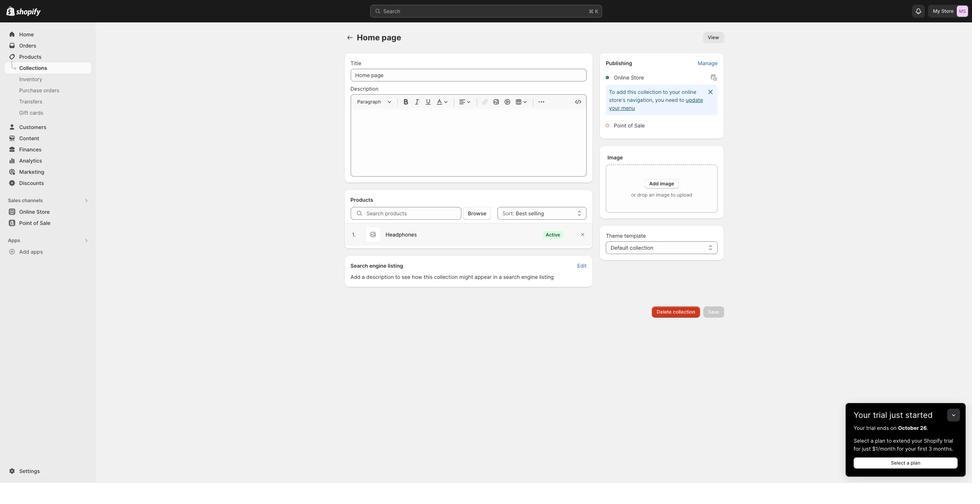 Task type: locate. For each thing, give the bounding box(es) containing it.
on
[[891, 425, 897, 432]]

1 horizontal spatial shopify image
[[16, 8, 41, 16]]

0 vertical spatial just
[[890, 411, 904, 421]]

0 horizontal spatial listing
[[388, 263, 403, 269]]

home
[[19, 31, 34, 38], [357, 33, 380, 42]]

point of sale down "menu"
[[614, 122, 645, 129]]

delete collection button
[[653, 307, 701, 318]]

plan
[[876, 438, 886, 445], [912, 461, 921, 467]]

Search products text field
[[367, 207, 462, 220]]

0 vertical spatial search
[[384, 8, 401, 14]]

trial inside 'dropdown button'
[[874, 411, 888, 421]]

0 horizontal spatial store
[[36, 209, 50, 215]]

description
[[367, 274, 394, 281]]

home left the page
[[357, 33, 380, 42]]

shopify
[[925, 438, 943, 445]]

apps button
[[5, 235, 91, 247]]

point down "menu"
[[614, 122, 627, 129]]

1 horizontal spatial search
[[384, 8, 401, 14]]

image up or drop an image to upload
[[661, 181, 675, 187]]

transfers
[[19, 98, 42, 105]]

online up add
[[614, 74, 630, 81]]

store up navigation,
[[631, 74, 645, 81]]

purchase
[[19, 87, 42, 94]]

a down select a plan to extend your shopify trial for just $1/month for your first 3 months.
[[907, 461, 910, 467]]

collection down template
[[630, 245, 654, 251]]

plan up '$1/month'
[[876, 438, 886, 445]]

trial up ends
[[874, 411, 888, 421]]

first
[[918, 446, 928, 453]]

your left first
[[906, 446, 917, 453]]

of down "menu"
[[628, 122, 633, 129]]

home for home page
[[357, 33, 380, 42]]

26
[[921, 425, 928, 432]]

1 horizontal spatial sale
[[635, 122, 645, 129]]

of down "online store" link
[[33, 220, 38, 227]]

sale down "online store" link
[[40, 220, 50, 227]]

listing up see
[[388, 263, 403, 269]]

a up '$1/month'
[[871, 438, 874, 445]]

default collection
[[611, 245, 654, 251]]

0 horizontal spatial plan
[[876, 438, 886, 445]]

add left apps
[[19, 249, 29, 255]]

1 vertical spatial plan
[[912, 461, 921, 467]]

0 horizontal spatial this
[[424, 274, 433, 281]]

browse button
[[464, 207, 492, 220]]

$1/month
[[873, 446, 896, 453]]

just left '$1/month'
[[863, 446, 872, 453]]

products link
[[5, 51, 91, 62]]

a inside select a plan to extend your shopify trial for just $1/month for your first 3 months.
[[871, 438, 874, 445]]

1 vertical spatial add
[[19, 249, 29, 255]]

menu
[[622, 105, 636, 111]]

1 horizontal spatial products
[[351, 197, 374, 203]]

just up on
[[890, 411, 904, 421]]

your trial just started button
[[846, 404, 967, 421]]

1 horizontal spatial point
[[614, 122, 627, 129]]

your for your trial just started
[[854, 411, 872, 421]]

select down select a plan to extend your shopify trial for just $1/month for your first 3 months.
[[892, 461, 906, 467]]

store up point of sale button at the top left of page
[[36, 209, 50, 215]]

this right add
[[628, 89, 637, 95]]

online store button
[[0, 207, 96, 218]]

0 horizontal spatial search
[[351, 263, 368, 269]]

products
[[19, 54, 42, 60], [351, 197, 374, 203]]

your inside update your menu
[[610, 105, 620, 111]]

gift
[[19, 110, 28, 116]]

1 vertical spatial listing
[[540, 274, 554, 281]]

my store
[[934, 8, 955, 14]]

1 vertical spatial of
[[33, 220, 38, 227]]

0 vertical spatial image
[[661, 181, 675, 187]]

0 vertical spatial select
[[854, 438, 870, 445]]

2 vertical spatial add
[[351, 274, 361, 281]]

1 horizontal spatial store
[[631, 74, 645, 81]]

add up the an at right top
[[650, 181, 659, 187]]

1 horizontal spatial point of sale
[[614, 122, 645, 129]]

online down sales channels at the top left of the page
[[19, 209, 35, 215]]

0 vertical spatial your
[[854, 411, 872, 421]]

trial left ends
[[867, 425, 876, 432]]

search up the page
[[384, 8, 401, 14]]

shopify image
[[6, 6, 15, 16], [16, 8, 41, 16]]

0 horizontal spatial point of sale
[[19, 220, 50, 227]]

1 horizontal spatial select
[[892, 461, 906, 467]]

0 horizontal spatial just
[[863, 446, 872, 453]]

add apps button
[[5, 247, 91, 258]]

search
[[504, 274, 520, 281]]

Title text field
[[351, 69, 587, 82]]

trial
[[874, 411, 888, 421], [867, 425, 876, 432], [945, 438, 954, 445]]

your inside your trial just started 'dropdown button'
[[854, 411, 872, 421]]

gift cards
[[19, 110, 43, 116]]

your trial just started element
[[846, 425, 967, 477]]

engine
[[370, 263, 387, 269], [522, 274, 538, 281]]

2 horizontal spatial store
[[942, 8, 955, 14]]

0 horizontal spatial point
[[19, 220, 32, 227]]

0 vertical spatial products
[[19, 54, 42, 60]]

0 horizontal spatial online store
[[19, 209, 50, 215]]

0 horizontal spatial select
[[854, 438, 870, 445]]

update your menu
[[610, 97, 704, 111]]

sale
[[635, 122, 645, 129], [40, 220, 50, 227]]

engine right search
[[522, 274, 538, 281]]

to inside select a plan to extend your shopify trial for just $1/month for your first 3 months.
[[888, 438, 893, 445]]

1 vertical spatial online store
[[19, 209, 50, 215]]

0 horizontal spatial engine
[[370, 263, 387, 269]]

sale inside button
[[40, 220, 50, 227]]

select for select a plan
[[892, 461, 906, 467]]

point of sale link
[[5, 218, 91, 229]]

1 vertical spatial trial
[[867, 425, 876, 432]]

0 vertical spatial plan
[[876, 438, 886, 445]]

your
[[854, 411, 872, 421], [854, 425, 866, 432]]

active button
[[539, 227, 576, 243]]

image right the an at right top
[[656, 192, 670, 198]]

finances link
[[5, 144, 91, 155]]

your up your trial ends on october 26 .
[[854, 411, 872, 421]]

1 vertical spatial your
[[854, 425, 866, 432]]

settings link
[[5, 466, 91, 477]]

add inside add apps button
[[19, 249, 29, 255]]

inventory
[[19, 76, 42, 82]]

publishing
[[606, 60, 633, 66]]

add for add a description to see how this collection might appear in a search engine listing
[[351, 274, 361, 281]]

headphones link
[[386, 231, 417, 239]]

2 vertical spatial trial
[[945, 438, 954, 445]]

sale down "menu"
[[635, 122, 645, 129]]

0 vertical spatial store
[[942, 8, 955, 14]]

0 vertical spatial point of sale
[[614, 122, 645, 129]]

for down extend
[[898, 446, 905, 453]]

plan down first
[[912, 461, 921, 467]]

1 horizontal spatial plan
[[912, 461, 921, 467]]

select
[[854, 438, 870, 445], [892, 461, 906, 467]]

search
[[384, 8, 401, 14], [351, 263, 368, 269]]

store
[[942, 8, 955, 14], [631, 74, 645, 81], [36, 209, 50, 215]]

online inside button
[[19, 209, 35, 215]]

listing right search
[[540, 274, 554, 281]]

0 vertical spatial trial
[[874, 411, 888, 421]]

⌘ k
[[589, 8, 599, 14]]

select inside select a plan to extend your shopify trial for just $1/month for your first 3 months.
[[854, 438, 870, 445]]

plan inside select a plan link
[[912, 461, 921, 467]]

1 vertical spatial online
[[19, 209, 35, 215]]

1 vertical spatial point of sale
[[19, 220, 50, 227]]

0 horizontal spatial add
[[19, 249, 29, 255]]

1 horizontal spatial just
[[890, 411, 904, 421]]

store inside button
[[36, 209, 50, 215]]

content link
[[5, 133, 91, 144]]

edit
[[578, 263, 587, 269]]

1 your from the top
[[854, 411, 872, 421]]

0 horizontal spatial home
[[19, 31, 34, 38]]

1 horizontal spatial home
[[357, 33, 380, 42]]

point of sale inside button
[[19, 220, 50, 227]]

1 vertical spatial engine
[[522, 274, 538, 281]]

just inside your trial just started 'dropdown button'
[[890, 411, 904, 421]]

status
[[606, 85, 718, 115]]

home link
[[5, 29, 91, 40]]

0 horizontal spatial of
[[33, 220, 38, 227]]

1 horizontal spatial of
[[628, 122, 633, 129]]

1 horizontal spatial online store
[[614, 74, 645, 81]]

this right how
[[424, 274, 433, 281]]

online store down channels
[[19, 209, 50, 215]]

your left ends
[[854, 425, 866, 432]]

appear
[[475, 274, 492, 281]]

your inside your trial just started element
[[854, 425, 866, 432]]

collection inside "button"
[[674, 309, 696, 315]]

to up '$1/month'
[[888, 438, 893, 445]]

your up need
[[670, 89, 681, 95]]

store right my
[[942, 8, 955, 14]]

default
[[611, 245, 629, 251]]

1 vertical spatial select
[[892, 461, 906, 467]]

0 horizontal spatial for
[[854, 446, 861, 453]]

1 horizontal spatial engine
[[522, 274, 538, 281]]

home up orders
[[19, 31, 34, 38]]

collection up navigation,
[[638, 89, 662, 95]]

your for your trial ends on october 26 .
[[854, 425, 866, 432]]

1 vertical spatial sale
[[40, 220, 50, 227]]

1 horizontal spatial this
[[628, 89, 637, 95]]

a
[[362, 274, 365, 281], [499, 274, 502, 281], [871, 438, 874, 445], [907, 461, 910, 467]]

view
[[708, 34, 720, 40]]

for
[[854, 446, 861, 453], [898, 446, 905, 453]]

online store inside button
[[19, 209, 50, 215]]

0 vertical spatial listing
[[388, 263, 403, 269]]

1 vertical spatial just
[[863, 446, 872, 453]]

my store image
[[958, 6, 969, 17]]

online store up add
[[614, 74, 645, 81]]

settings
[[19, 469, 40, 475]]

0 vertical spatial add
[[650, 181, 659, 187]]

0 vertical spatial point
[[614, 122, 627, 129]]

theme
[[606, 233, 623, 239]]

marketing
[[19, 169, 44, 175]]

0 vertical spatial sale
[[635, 122, 645, 129]]

1 horizontal spatial for
[[898, 446, 905, 453]]

trial for just
[[874, 411, 888, 421]]

0 horizontal spatial online
[[19, 209, 35, 215]]

listing
[[388, 263, 403, 269], [540, 274, 554, 281]]

1 horizontal spatial online
[[614, 74, 630, 81]]

collection right delete
[[674, 309, 696, 315]]

a left description
[[362, 274, 365, 281]]

point
[[614, 122, 627, 129], [19, 220, 32, 227]]

select a plan
[[892, 461, 921, 467]]

1 vertical spatial search
[[351, 263, 368, 269]]

paragraph button
[[354, 97, 394, 107]]

just inside select a plan to extend your shopify trial for just $1/month for your first 3 months.
[[863, 446, 872, 453]]

customers link
[[5, 122, 91, 133]]

just
[[890, 411, 904, 421], [863, 446, 872, 453]]

2 vertical spatial store
[[36, 209, 50, 215]]

2 your from the top
[[854, 425, 866, 432]]

1 vertical spatial this
[[424, 274, 433, 281]]

trial up months.
[[945, 438, 954, 445]]

collection
[[638, 89, 662, 95], [630, 245, 654, 251], [434, 274, 458, 281], [674, 309, 696, 315]]

search up description
[[351, 263, 368, 269]]

select down your trial ends on october 26 .
[[854, 438, 870, 445]]

1 vertical spatial products
[[351, 197, 374, 203]]

plan inside select a plan to extend your shopify trial for just $1/month for your first 3 months.
[[876, 438, 886, 445]]

k
[[596, 8, 599, 14]]

2 horizontal spatial add
[[650, 181, 659, 187]]

.
[[928, 425, 929, 432]]

collection left might
[[434, 274, 458, 281]]

started
[[906, 411, 934, 421]]

engine up description
[[370, 263, 387, 269]]

add down search engine listing
[[351, 274, 361, 281]]

might
[[460, 274, 474, 281]]

0 vertical spatial this
[[628, 89, 637, 95]]

point up the apps
[[19, 220, 32, 227]]

1 vertical spatial point
[[19, 220, 32, 227]]

purchase orders link
[[5, 85, 91, 96]]

your down store's
[[610, 105, 620, 111]]

0 horizontal spatial sale
[[40, 220, 50, 227]]

1 horizontal spatial add
[[351, 274, 361, 281]]

to left see
[[396, 274, 401, 281]]

for left '$1/month'
[[854, 446, 861, 453]]

point of sale down "online store" link
[[19, 220, 50, 227]]

delete
[[657, 309, 672, 315]]

0 horizontal spatial products
[[19, 54, 42, 60]]

months.
[[934, 446, 954, 453]]



Task type: vqa. For each thing, say whether or not it's contained in the screenshot.
Store
yes



Task type: describe. For each thing, give the bounding box(es) containing it.
sales channels button
[[5, 195, 91, 207]]

page
[[382, 33, 402, 42]]

update your menu link
[[610, 97, 704, 111]]

this inside to add this collection to your online store's navigation, you need to
[[628, 89, 637, 95]]

plan for select a plan
[[912, 461, 921, 467]]

1 vertical spatial image
[[656, 192, 670, 198]]

analytics
[[19, 158, 42, 164]]

collection inside to add this collection to your online store's navigation, you need to
[[638, 89, 662, 95]]

0 vertical spatial of
[[628, 122, 633, 129]]

active
[[546, 232, 561, 238]]

to left the upload
[[672, 192, 676, 198]]

orders link
[[5, 40, 91, 51]]

manage
[[698, 60, 718, 66]]

sales
[[8, 198, 21, 204]]

collections
[[19, 65, 47, 71]]

1 vertical spatial store
[[631, 74, 645, 81]]

your trial ends on october 26 .
[[854, 425, 929, 432]]

status containing to add this collection to your online store's navigation, you need to
[[606, 85, 718, 115]]

you
[[656, 97, 665, 103]]

⌘
[[589, 8, 594, 14]]

home for home
[[19, 31, 34, 38]]

or
[[632, 192, 636, 198]]

sales channels
[[8, 198, 43, 204]]

edit button
[[573, 261, 592, 272]]

collections link
[[5, 62, 91, 74]]

need
[[666, 97, 679, 103]]

1 horizontal spatial listing
[[540, 274, 554, 281]]

a right in on the right bottom
[[499, 274, 502, 281]]

upload
[[677, 192, 693, 198]]

template
[[625, 233, 647, 239]]

to
[[610, 89, 616, 95]]

my
[[934, 8, 941, 14]]

view link
[[704, 32, 725, 43]]

orders
[[44, 87, 59, 94]]

search for search engine listing
[[351, 263, 368, 269]]

save
[[709, 309, 720, 315]]

search for search
[[384, 8, 401, 14]]

your inside to add this collection to your online store's navigation, you need to
[[670, 89, 681, 95]]

add image
[[650, 181, 675, 187]]

manage button
[[694, 58, 723, 69]]

save button
[[704, 307, 725, 318]]

sort:
[[503, 211, 515, 217]]

to right need
[[680, 97, 685, 103]]

sort: best selling
[[503, 211, 544, 217]]

october
[[899, 425, 920, 432]]

trial for ends
[[867, 425, 876, 432]]

trial inside select a plan to extend your shopify trial for just $1/month for your first 3 months.
[[945, 438, 954, 445]]

to up you
[[664, 89, 669, 95]]

content
[[19, 135, 39, 142]]

store's
[[610, 97, 626, 103]]

gift cards link
[[5, 107, 91, 118]]

home page
[[357, 33, 402, 42]]

best
[[516, 211, 527, 217]]

1 for from the left
[[854, 446, 861, 453]]

headphones
[[386, 232, 417, 238]]

of inside point of sale link
[[33, 220, 38, 227]]

browse
[[468, 211, 487, 217]]

add for add apps
[[19, 249, 29, 255]]

finances
[[19, 146, 42, 153]]

search engine listing
[[351, 263, 403, 269]]

selling
[[529, 211, 544, 217]]

0 horizontal spatial shopify image
[[6, 6, 15, 16]]

0 vertical spatial online
[[614, 74, 630, 81]]

point inside button
[[19, 220, 32, 227]]

a for add a description to see how this collection might appear in a search engine listing
[[362, 274, 365, 281]]

0 vertical spatial online store
[[614, 74, 645, 81]]

discounts link
[[5, 178, 91, 189]]

marketing link
[[5, 166, 91, 178]]

add apps
[[19, 249, 43, 255]]

add for add image
[[650, 181, 659, 187]]

your up first
[[912, 438, 923, 445]]

a for select a plan
[[907, 461, 910, 467]]

update
[[686, 97, 704, 103]]

drop
[[638, 192, 648, 198]]

0 vertical spatial engine
[[370, 263, 387, 269]]

description
[[351, 86, 379, 92]]

plan for select a plan to extend your shopify trial for just $1/month for your first 3 months.
[[876, 438, 886, 445]]

select for select a plan to extend your shopify trial for just $1/month for your first 3 months.
[[854, 438, 870, 445]]

image
[[608, 154, 623, 161]]

title
[[351, 60, 362, 66]]

online store link
[[5, 207, 91, 218]]

extend
[[894, 438, 911, 445]]

purchase orders
[[19, 87, 59, 94]]

analytics link
[[5, 155, 91, 166]]

an
[[650, 192, 655, 198]]

transfers link
[[5, 96, 91, 107]]

apps
[[31, 249, 43, 255]]

select a plan link
[[854, 458, 959, 469]]

in
[[494, 274, 498, 281]]

a for select a plan to extend your shopify trial for just $1/month for your first 3 months.
[[871, 438, 874, 445]]

navigation,
[[628, 97, 654, 103]]

how
[[412, 274, 423, 281]]

add
[[617, 89, 627, 95]]

to add this collection to your online store's navigation, you need to
[[610, 89, 697, 103]]

discounts
[[19, 180, 44, 187]]

your trial just started
[[854, 411, 934, 421]]

apps
[[8, 238, 20, 244]]

customers
[[19, 124, 46, 130]]

3
[[930, 446, 933, 453]]

2 for from the left
[[898, 446, 905, 453]]

select a plan to extend your shopify trial for just $1/month for your first 3 months.
[[854, 438, 954, 453]]

paragraph
[[358, 99, 381, 105]]



